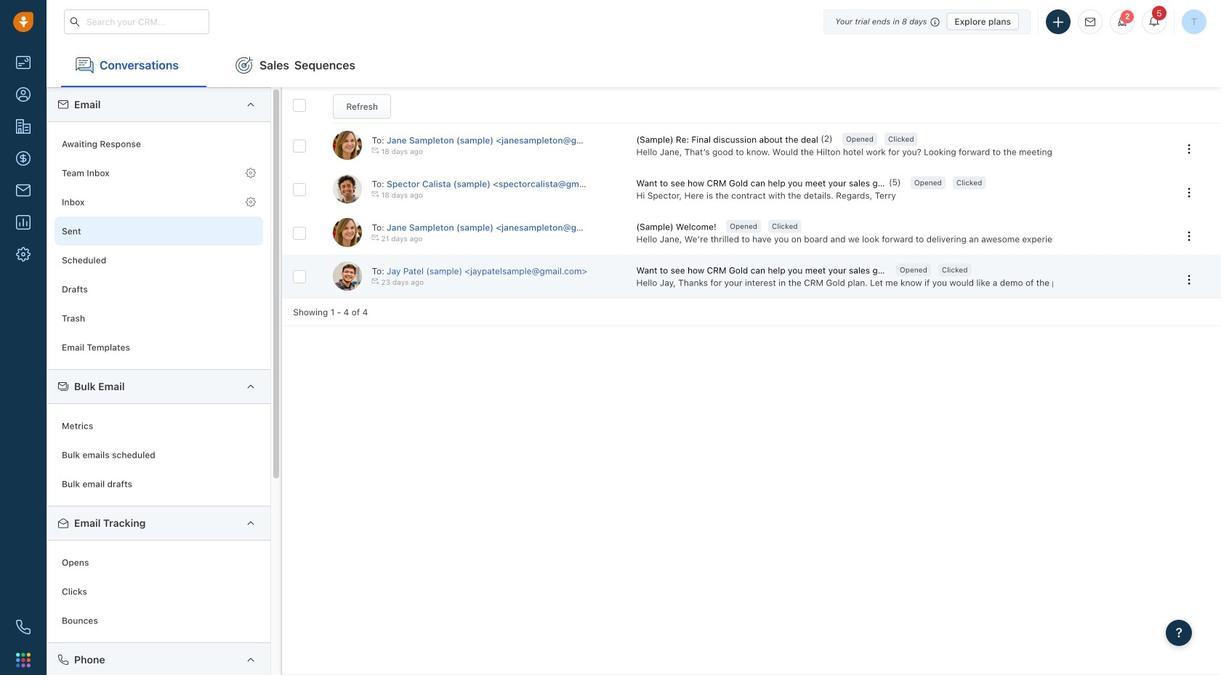 Task type: describe. For each thing, give the bounding box(es) containing it.
phone element
[[9, 613, 38, 642]]

3 outgoing image from the top
[[372, 278, 379, 285]]

1 outgoing image from the top
[[372, 147, 379, 154]]

2 outgoing image from the top
[[372, 234, 379, 241]]

freshworks switcher image
[[16, 653, 31, 668]]

send email image
[[1085, 17, 1095, 27]]



Task type: vqa. For each thing, say whether or not it's contained in the screenshot.
1st J "image" from the top
no



Task type: locate. For each thing, give the bounding box(es) containing it.
phone image
[[16, 620, 31, 635]]

2 vertical spatial outgoing image
[[372, 278, 379, 285]]

tab list
[[47, 44, 1221, 87]]

0 vertical spatial outgoing image
[[372, 147, 379, 154]]

1 vertical spatial outgoing image
[[372, 234, 379, 241]]

outgoing image
[[372, 147, 379, 154], [372, 234, 379, 241], [372, 278, 379, 285]]

outgoing image
[[372, 190, 379, 198]]

Search your CRM... text field
[[64, 9, 209, 34]]



